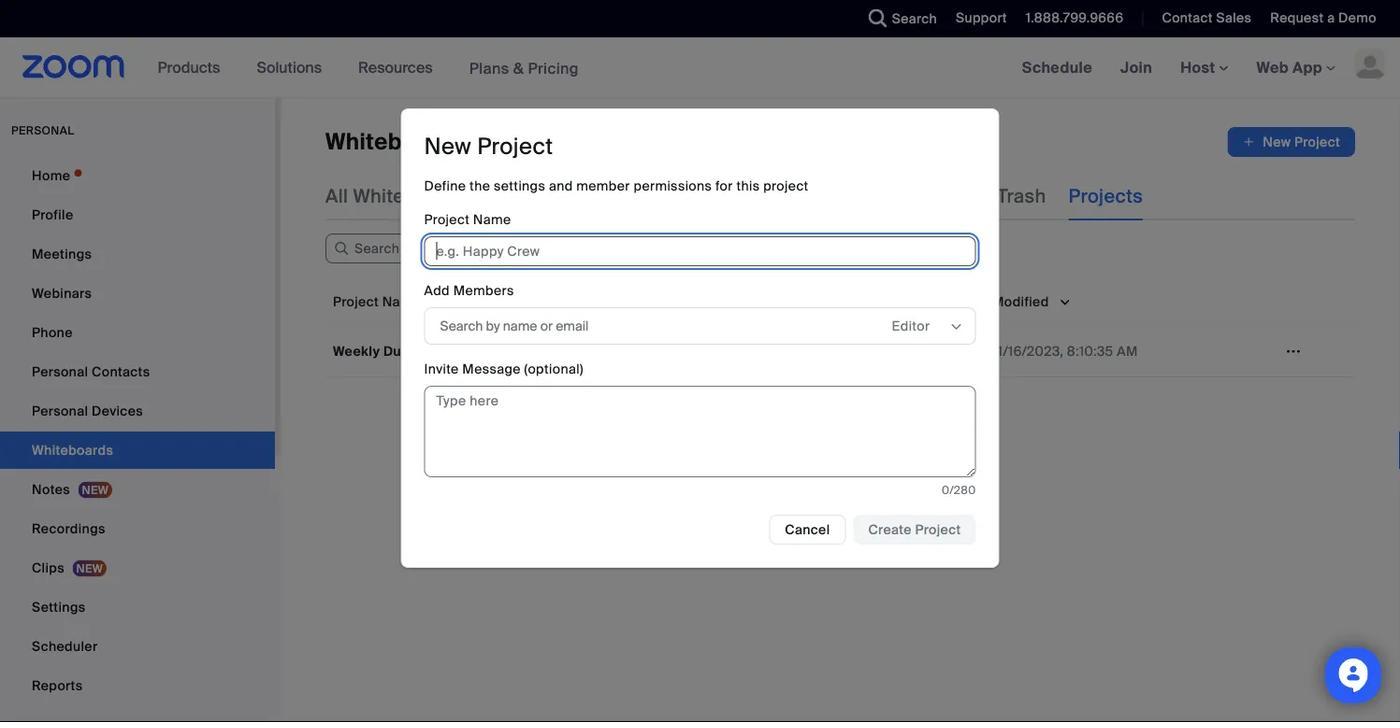 Task type: locate. For each thing, give the bounding box(es) containing it.
personal for personal contacts
[[32, 363, 88, 381]]

contact sales link
[[1148, 0, 1256, 37], [1162, 9, 1252, 27]]

name left add
[[382, 293, 420, 310]]

reports link
[[0, 668, 275, 705]]

0 horizontal spatial project name
[[333, 293, 420, 310]]

home link
[[0, 157, 275, 195]]

1.888.799.9666 button up schedule
[[1012, 0, 1128, 37]]

recordings
[[32, 520, 105, 538]]

recordings link
[[0, 511, 275, 548]]

1 vertical spatial personal
[[32, 403, 88, 420]]

plans & pricing link
[[469, 58, 579, 78], [469, 58, 579, 78]]

name down the
[[473, 211, 511, 228]]

new project inside button
[[1263, 133, 1340, 151]]

phone link
[[0, 314, 275, 352]]

Search text field
[[325, 234, 550, 264]]

Search by name or email,Search by name or email text field
[[440, 312, 853, 340]]

project name
[[424, 211, 511, 228], [333, 293, 420, 310]]

1 horizontal spatial name
[[473, 211, 511, 228]]

project
[[477, 132, 553, 161], [1294, 133, 1340, 151], [424, 211, 470, 228], [333, 293, 379, 310], [915, 521, 961, 539]]

personal contacts
[[32, 363, 150, 381]]

1 horizontal spatial new project
[[1263, 133, 1340, 151]]

whiteboards for all
[[353, 184, 468, 208]]

0 horizontal spatial new
[[424, 132, 471, 161]]

1 vertical spatial project name
[[333, 293, 420, 310]]

new project button
[[1227, 127, 1355, 157]]

application containing project name
[[325, 279, 1355, 378]]

recent
[[490, 184, 555, 208]]

add image
[[1242, 133, 1255, 152]]

personal for personal devices
[[32, 403, 88, 420]]

1.888.799.9666 button
[[1012, 0, 1128, 37], [1026, 9, 1124, 27]]

0 vertical spatial personal
[[32, 363, 88, 381]]

project down 0/280
[[915, 521, 961, 539]]

owner
[[735, 293, 777, 310]]

create
[[868, 521, 912, 539]]

1 personal from the top
[[32, 363, 88, 381]]

new up "define"
[[424, 132, 471, 161]]

0 vertical spatial project name
[[424, 211, 511, 228]]

(optional)
[[524, 361, 583, 378]]

1.888.799.9666
[[1026, 9, 1124, 27]]

new project up the
[[424, 132, 553, 161]]

1 vertical spatial name
[[382, 293, 420, 310]]

personal down the personal contacts
[[32, 403, 88, 420]]

0 vertical spatial name
[[473, 211, 511, 228]]

project name down the
[[424, 211, 511, 228]]

project up weekly
[[333, 293, 379, 310]]

1 horizontal spatial new
[[1263, 133, 1291, 151]]

home
[[32, 167, 70, 184]]

clips
[[32, 560, 64, 577]]

project right add icon
[[1294, 133, 1340, 151]]

name
[[473, 211, 511, 228], [382, 293, 420, 310]]

whiteboards
[[325, 128, 465, 157], [353, 184, 468, 208], [608, 184, 723, 208]]

new
[[424, 132, 471, 161], [1263, 133, 1291, 151]]

join link
[[1107, 37, 1166, 97]]

new project dialog
[[401, 108, 999, 569]]

product information navigation
[[144, 37, 593, 99]]

webinars
[[32, 285, 92, 302]]

new project inside dialog
[[424, 132, 553, 161]]

trash
[[997, 184, 1046, 208]]

the
[[470, 177, 490, 194]]

name inside 'new project' dialog
[[473, 211, 511, 228]]

personal down phone
[[32, 363, 88, 381]]

banner
[[0, 37, 1400, 99]]

zoom logo image
[[22, 55, 125, 79]]

a
[[1327, 9, 1335, 27]]

weekly duties
[[333, 343, 426, 360]]

project up search text field on the top left of page
[[424, 211, 470, 228]]

tim burton
[[735, 343, 805, 360]]

1 horizontal spatial project name
[[424, 211, 511, 228]]

cancel button
[[769, 515, 846, 545]]

2 personal from the top
[[32, 403, 88, 420]]

shared with me
[[745, 184, 885, 208]]

new project right add icon
[[1263, 133, 1340, 151]]

name inside application
[[382, 293, 420, 310]]

project name up weekly duties
[[333, 293, 420, 310]]

all
[[325, 184, 348, 208]]

meetings link
[[0, 236, 275, 273]]

project name inside application
[[333, 293, 420, 310]]

my whiteboards
[[577, 184, 723, 208]]

settings
[[494, 177, 545, 194]]

profile
[[32, 206, 73, 224]]

application
[[325, 279, 1355, 378]]

0 horizontal spatial name
[[382, 293, 420, 310]]

contacts
[[92, 363, 150, 381]]

new project
[[424, 132, 553, 161], [1263, 133, 1340, 151]]

reports
[[32, 678, 83, 695]]

e.g. Happy Crew text field
[[424, 237, 976, 267]]

notes link
[[0, 471, 275, 509]]

webinars link
[[0, 275, 275, 312]]

new right add icon
[[1263, 133, 1291, 151]]

banner containing schedule
[[0, 37, 1400, 99]]

plans & pricing
[[469, 58, 579, 78]]

project inside whiteboards application
[[1294, 133, 1340, 151]]

member
[[576, 177, 630, 194]]

personal
[[32, 363, 88, 381], [32, 403, 88, 420]]

personal contacts link
[[0, 354, 275, 391]]

request a demo
[[1270, 9, 1377, 27]]

duties
[[383, 343, 426, 360]]

0 horizontal spatial new project
[[424, 132, 553, 161]]

tabs of all whiteboard page tab list
[[325, 172, 1143, 221]]

me
[[856, 184, 885, 208]]

define the settings and member permissions for this project
[[424, 177, 809, 194]]

project name inside 'new project' dialog
[[424, 211, 511, 228]]

profile link
[[0, 196, 275, 234]]

request a demo link
[[1256, 0, 1400, 37], [1270, 9, 1377, 27]]

add members
[[424, 282, 514, 299]]

notes
[[32, 481, 70, 499]]

meetings navigation
[[1008, 37, 1400, 99]]



Task type: vqa. For each thing, say whether or not it's contained in the screenshot.
right icon in the User Management menu item
no



Task type: describe. For each thing, give the bounding box(es) containing it.
scheduler link
[[0, 629, 275, 666]]

cancel
[[785, 521, 830, 539]]

schedule link
[[1008, 37, 1107, 97]]

whiteboards application
[[325, 127, 1355, 157]]

settings
[[32, 599, 86, 616]]

&
[[513, 58, 524, 78]]

pricing
[[528, 58, 579, 78]]

whiteboards for my
[[608, 184, 723, 208]]

scheduler
[[32, 638, 98, 656]]

arrow down image
[[420, 291, 438, 313]]

my
[[577, 184, 603, 208]]

0/280
[[942, 483, 976, 497]]

add
[[424, 282, 450, 299]]

for
[[716, 177, 733, 194]]

11/16/2023, 8:10:35 am
[[992, 343, 1138, 360]]

create project button
[[853, 515, 976, 545]]

support
[[956, 9, 1007, 27]]

members
[[453, 282, 514, 299]]

meetings
[[32, 246, 92, 263]]

11/16/2023,
[[992, 343, 1064, 360]]

project inside application
[[333, 293, 379, 310]]

permissions
[[634, 177, 712, 194]]

editor
[[892, 317, 930, 335]]

contact sales
[[1162, 9, 1252, 27]]

this
[[736, 177, 760, 194]]

new inside dialog
[[424, 132, 471, 161]]

modified
[[992, 293, 1049, 310]]

burton
[[762, 343, 805, 360]]

invite message (optional)
[[424, 361, 583, 378]]

personal devices link
[[0, 393, 275, 430]]

project up settings
[[477, 132, 553, 161]]

personal devices
[[32, 403, 143, 420]]

personal menu menu
[[0, 157, 275, 707]]

join
[[1121, 58, 1152, 77]]

edit project image
[[1279, 343, 1308, 360]]

sales
[[1216, 9, 1252, 27]]

request
[[1270, 9, 1324, 27]]

Invite Message (optional) text field
[[424, 386, 976, 478]]

invite
[[424, 361, 459, 378]]

message
[[462, 361, 521, 378]]

phone
[[32, 324, 73, 341]]

whiteboards inside application
[[325, 128, 465, 157]]

new inside button
[[1263, 133, 1291, 151]]

devices
[[92, 403, 143, 420]]

project
[[763, 177, 809, 194]]

demo
[[1339, 9, 1377, 27]]

1.888.799.9666 button up schedule link
[[1026, 9, 1124, 27]]

show options image
[[949, 320, 964, 335]]

clips link
[[0, 550, 275, 587]]

contact
[[1162, 9, 1213, 27]]

schedule
[[1022, 58, 1092, 77]]

projects
[[1069, 184, 1143, 208]]

shared
[[745, 184, 810, 208]]

personal
[[11, 123, 74, 138]]

all whiteboards
[[325, 184, 468, 208]]

define
[[424, 177, 466, 194]]

and
[[549, 177, 573, 194]]

create project
[[868, 521, 961, 539]]

8:10:35
[[1067, 343, 1113, 360]]

tim
[[735, 343, 758, 360]]

weekly
[[333, 343, 380, 360]]

editor button
[[892, 312, 948, 340]]

with
[[815, 184, 852, 208]]

am
[[1117, 343, 1138, 360]]

settings link
[[0, 589, 275, 627]]

plans
[[469, 58, 509, 78]]



